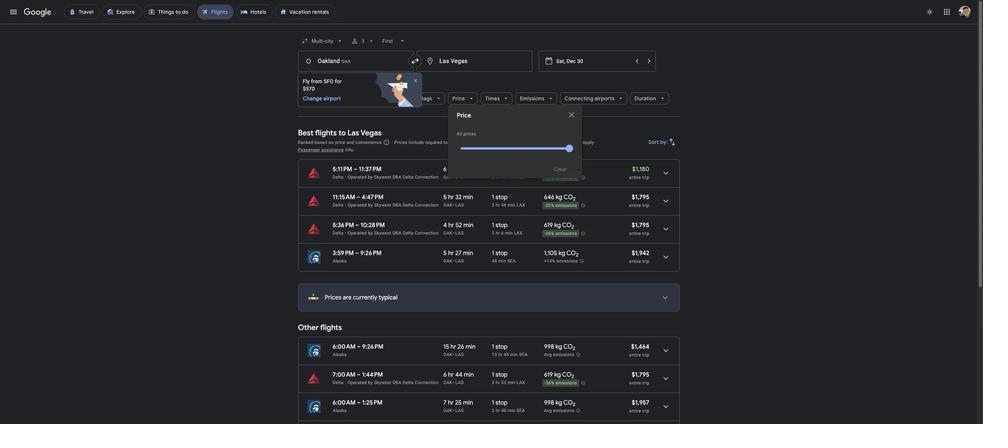 Task type: locate. For each thing, give the bounding box(es) containing it.
2 vertical spatial alaska
[[333, 408, 347, 413]]

3 entire from the top
[[630, 231, 642, 236]]

1 operated by skywest dba delta connection from the top
[[348, 175, 439, 180]]

0 vertical spatial 46
[[502, 175, 507, 180]]

2 trip from the top
[[643, 203, 650, 208]]

alaska for 15 hr 26 min
[[333, 352, 347, 357]]

entire for 15 hr 26 min
[[630, 352, 642, 358]]

sea inside 1 stop 48 min sea
[[508, 258, 516, 264]]

- down 868
[[545, 175, 546, 180]]

total duration 6 hr 26 min. element
[[444, 166, 492, 174]]

lax up 1 stop 48 min sea
[[514, 231, 523, 236]]

typical
[[379, 294, 398, 301]]

currently
[[353, 294, 378, 301]]

stop for 5 hr 32 min
[[496, 194, 508, 201]]

1 connection from the top
[[415, 175, 439, 180]]

6:00 am
[[333, 343, 356, 351], [333, 399, 356, 407]]

1 stop flight. element up 53
[[492, 371, 508, 380]]

emissions
[[556, 175, 578, 180], [556, 203, 578, 208], [556, 231, 578, 236], [557, 259, 578, 264], [554, 352, 575, 357], [556, 381, 578, 386], [554, 408, 575, 413]]

1 vertical spatial 5
[[444, 250, 447, 257]]

3 dba from the top
[[393, 231, 402, 236]]

2 619 from the top
[[545, 371, 553, 379]]

1 inside 1 stop 2 hr 6 min lax
[[492, 222, 495, 229]]

5 1 from the top
[[492, 371, 495, 379]]

$1,795
[[632, 194, 650, 201], [632, 222, 650, 229], [632, 371, 650, 379]]

$1,795 entire trip for $1,180
[[630, 194, 650, 208]]

7 oak from the top
[[444, 408, 453, 413]]

$1,795 entire trip for $1,464
[[630, 371, 650, 386]]

- for 6 hr 44 min
[[545, 381, 546, 386]]

operated down 7:00 am – 1:44 pm
[[348, 380, 367, 385]]

kg inside 646 kg co 2
[[556, 194, 563, 201]]

all up +
[[457, 131, 463, 137]]

slc
[[517, 175, 525, 180]]

0 vertical spatial $1,795
[[632, 194, 650, 201]]

3  image from the top
[[345, 231, 347, 236]]

1 vertical spatial 9:26 pm
[[362, 343, 384, 351]]

9:26 pm for 3:59 pm
[[361, 250, 382, 257]]

0 vertical spatial 5
[[444, 194, 447, 201]]

avg emissions for $1,957
[[545, 408, 575, 413]]

total duration 6 hr 44 min. element
[[444, 371, 492, 380]]

stop for 6 hr 44 min
[[496, 371, 508, 379]]

entire down $1,795 text field on the bottom right of page
[[630, 231, 642, 236]]

1 operated from the top
[[348, 175, 367, 180]]

taxes
[[444, 140, 455, 145]]

6 hr 44 min oak – las
[[444, 371, 474, 385]]

1 skywest from the top
[[374, 175, 392, 180]]

0 vertical spatial flights
[[315, 128, 337, 138]]

1,105 kg co 2
[[545, 250, 579, 258]]

min left slc
[[508, 175, 516, 180]]

1 vertical spatial 26
[[458, 343, 465, 351]]

las
[[456, 175, 464, 180], [456, 203, 464, 208], [456, 231, 464, 236], [456, 258, 464, 264], [456, 352, 464, 357], [456, 380, 464, 385], [456, 408, 464, 413]]

operated for 7:00 am
[[348, 380, 367, 385]]

1 vertical spatial for
[[471, 140, 476, 145]]

min right the "15"
[[466, 343, 476, 351]]

26 right the "15"
[[458, 343, 465, 351]]

prices right learn more about ranking icon
[[395, 140, 408, 145]]

 image down 5:36 pm "text field"
[[345, 231, 347, 236]]

5 left "32"
[[444, 194, 447, 201]]

646
[[545, 194, 555, 201]]

6:00 am for 9:26 pm
[[333, 343, 356, 351]]

5:11 pm
[[333, 166, 353, 173]]

 image for 5:11 pm
[[345, 175, 347, 180]]

leaves oakland international airport at 3:59 pm on saturday, december 30 and arrives at harry reid international airport at 9:26 pm on saturday, december 30. element
[[333, 250, 382, 257]]

entire down $1,795 text box
[[630, 203, 642, 208]]

4:47 pm
[[362, 194, 384, 201]]

lax inside 1 stop 2 hr 6 min lax
[[514, 231, 523, 236]]

5 1 stop flight. element from the top
[[492, 371, 508, 380]]

oak inside 5 hr 27 min oak – las
[[444, 258, 453, 264]]

add flight button
[[298, 78, 340, 90]]

delta
[[333, 175, 344, 180], [403, 175, 414, 180], [333, 203, 344, 208], [403, 203, 414, 208], [333, 231, 344, 236], [403, 231, 414, 236], [333, 380, 344, 385], [403, 380, 414, 385]]

- up 1,105
[[545, 231, 546, 236]]

entire inside $1,464 entire trip
[[630, 352, 642, 358]]

layover (1 of 1) is a 2 hr 46 min layover at los angeles international airport in los angeles. element
[[492, 202, 541, 208]]

1 vertical spatial 36%
[[546, 381, 555, 386]]

– left 9:26 pm text field
[[357, 343, 361, 351]]

7 las from the top
[[456, 408, 464, 413]]

1 avg emissions from the top
[[545, 352, 575, 357]]

oak inside 6 hr 26 min oak – las
[[444, 175, 453, 180]]

- for 4 hr 52 min
[[545, 231, 546, 236]]

1 vertical spatial avg
[[545, 408, 552, 413]]

1 up layover (1 of 1) is a 2 hr 6 min layover at los angeles international airport in los angeles. element
[[492, 222, 495, 229]]

all inside all filters button
[[312, 95, 319, 102]]

min right 40
[[508, 408, 516, 413]]

alaska for 7 hr 25 min
[[333, 408, 347, 413]]

0 vertical spatial 36%
[[546, 231, 555, 236]]

oak inside 6 hr 44 min oak – las
[[444, 380, 453, 385]]

Departure time: 11:15 AM. text field
[[333, 194, 355, 201]]

las inside 6 hr 44 min oak – las
[[456, 380, 464, 385]]

hr inside 1 stop 2 hr 6 min lax
[[496, 231, 500, 236]]

3 las from the top
[[456, 231, 464, 236]]

Arrival time: 1:44 PM. text field
[[362, 371, 383, 379]]

10:28 pm
[[361, 222, 385, 229]]

– down "32"
[[453, 203, 456, 208]]

stop inside 1 stop 10 hr 45 min sea
[[496, 343, 508, 351]]

Arrival time: 9:26 PM. text field
[[362, 343, 384, 351]]

sea inside 1 stop 2 hr 40 min sea
[[517, 408, 526, 413]]

0 vertical spatial 26
[[456, 166, 462, 173]]

11:37 pm
[[359, 166, 382, 173]]

lax inside 1 stop 2 hr 46 min lax
[[517, 203, 526, 208]]

Departure time: 7:00 AM. text field
[[333, 371, 356, 379]]

convenience
[[356, 140, 382, 145]]

leaves oakland international airport at 7:00 am on saturday, december 30 and arrives at harry reid international airport at 1:44 pm on saturday, december 30. element
[[333, 371, 383, 379]]

6
[[444, 166, 447, 173], [502, 231, 504, 236], [444, 371, 447, 379]]

las for 6 hr 26 min
[[456, 175, 464, 180]]

– down total duration 4 hr 52 min. element
[[453, 231, 456, 236]]

6 inside 6 hr 44 min oak – las
[[444, 371, 447, 379]]

2 inside 868 kg co 2
[[573, 168, 576, 174]]

4 oak from the top
[[444, 258, 453, 264]]

– down "44"
[[453, 380, 456, 385]]

prices left are
[[325, 294, 342, 301]]

lax right 53
[[517, 380, 526, 385]]

leaves oakland international airport at 6:00 am on saturday, december 30 and arrives at harry reid international airport at 9:26 pm on saturday, december 30. element
[[333, 343, 384, 351]]

1 6:00 am from the top
[[333, 343, 356, 351]]

4 entire from the top
[[630, 259, 642, 264]]

2 avg from the top
[[545, 408, 552, 413]]

– inside 6:00 am – 9:26 pm alaska
[[357, 343, 361, 351]]

– left 1:25 pm
[[357, 399, 361, 407]]

0 vertical spatial 998
[[545, 343, 555, 351]]

2 46 from the top
[[502, 203, 507, 208]]

best
[[298, 128, 314, 138]]

2 horizontal spatial 3
[[492, 380, 495, 385]]

oak down total duration 6 hr 26 min. element
[[444, 175, 453, 180]]

2 619 kg co 2 from the top
[[545, 371, 575, 380]]

1 stop flight. element
[[492, 194, 508, 202], [492, 222, 508, 230], [492, 250, 508, 258], [492, 343, 508, 352], [492, 371, 508, 380], [492, 399, 508, 408]]

1 for 6 hr 44 min
[[492, 371, 495, 379]]

stop up 48
[[496, 250, 508, 257]]

1464 US dollars text field
[[632, 343, 650, 351]]

las down 27
[[456, 258, 464, 264]]

2 operated by skywest dba delta connection from the top
[[348, 203, 439, 208]]

2 skywest from the top
[[374, 203, 392, 208]]

sea for 15 hr 26 min
[[520, 352, 528, 357]]

1 avg from the top
[[545, 352, 552, 357]]

2 998 from the top
[[545, 399, 555, 407]]

stop inside 1 stop 2 hr 6 min lax
[[496, 222, 508, 229]]

operated by skywest dba delta connection down 10:28 pm
[[348, 231, 439, 236]]

trip for 6 hr 44 min
[[643, 380, 650, 386]]

hr left 40
[[496, 408, 500, 413]]

co inside 868 kg co 2
[[564, 166, 573, 173]]

stop up 53
[[496, 371, 508, 379]]

$1,795 entire trip up $1,795 text field on the bottom right of page
[[630, 194, 650, 208]]

avg
[[545, 352, 552, 357], [545, 408, 552, 413]]

0 vertical spatial -36% emissions
[[545, 231, 578, 236]]

3 oak from the top
[[444, 231, 453, 236]]

entire inside $1,180 entire trip
[[630, 175, 642, 180]]

prices
[[464, 131, 477, 137]]

1 vertical spatial flights
[[321, 323, 342, 332]]

2 vertical spatial sea
[[517, 408, 526, 413]]

price
[[335, 140, 346, 145]]

7:00 am – 1:44 pm
[[333, 371, 383, 379]]

las down 25
[[456, 408, 464, 413]]

operated by skywest dba delta connection down 1:44 pm text field
[[348, 380, 439, 385]]

connection left 5 hr 32 min oak – las
[[415, 203, 439, 208]]

duration button
[[631, 90, 669, 107]]

loading results progress bar
[[0, 24, 978, 25]]

leaves oakland international airport at 6:00 am on saturday, december 30 and arrives at harry reid international airport at 1:25 pm on saturday, december 30. element
[[333, 399, 383, 407]]

for right sfo
[[335, 78, 342, 84]]

trip for 6 hr 26 min
[[643, 175, 650, 180]]

9:26 pm inside 6:00 am – 9:26 pm alaska
[[362, 343, 384, 351]]

6 trip from the top
[[643, 380, 650, 386]]

layover (1 of 1) is a 2 hr 40 min layover at seattle-tacoma international airport in seattle. element
[[492, 408, 541, 414]]

3 operated from the top
[[348, 231, 367, 236]]

main content containing best flights to las vegas
[[298, 123, 680, 424]]

1 stop flight. element down layover (1 of 1) is a 2 hr 46 min layover at los angeles international airport in los angeles. element
[[492, 222, 508, 230]]

1 for 7 hr 25 min
[[492, 399, 495, 407]]

1 vertical spatial prices
[[325, 294, 342, 301]]

hr left "44"
[[449, 371, 454, 379]]

hr up 1 stop 48 min sea
[[496, 231, 500, 236]]

1 down the 10
[[492, 371, 495, 379]]

1 1 from the top
[[492, 194, 495, 201]]

868 kg co 2
[[545, 166, 576, 174]]

2 vertical spatial 6
[[444, 371, 447, 379]]

skywest for 11:37 pm
[[374, 175, 392, 180]]

36% up 1,105
[[546, 231, 555, 236]]

prices include required taxes + fees for 3 passengers.
[[395, 140, 507, 145]]

leaves oakland international airport at 5:36 pm on saturday, december 30 and arrives at harry reid international airport at 10:28 pm on saturday, december 30. element
[[333, 222, 385, 229]]

min up 1 stop 48 min sea
[[505, 231, 513, 236]]

oak inside 4 hr 52 min oak – las
[[444, 231, 453, 236]]

las inside 4 hr 52 min oak – las
[[456, 231, 464, 236]]

hr left 53
[[496, 380, 500, 385]]

-36% emissions for 6 hr 44 min
[[545, 381, 578, 386]]

for
[[335, 78, 342, 84], [471, 140, 476, 145]]

entire inside the $1,957 entire trip
[[630, 408, 642, 414]]

Departure time: 6:00 AM. text field
[[333, 343, 356, 351]]

1 stop flight. element for 15 hr 26 min
[[492, 343, 508, 352]]

0 vertical spatial lax
[[517, 203, 526, 208]]

1942 US dollars text field
[[632, 250, 650, 257]]

5 inside 5 hr 32 min oak – las
[[444, 194, 447, 201]]

2 inside 1 stop 2 hr 46 min lax
[[492, 203, 495, 208]]

oak inside 5 hr 32 min oak – las
[[444, 203, 453, 208]]

2 inside the 1,105 kg co 2
[[576, 252, 579, 258]]

3 connection from the top
[[415, 231, 439, 236]]

4 skywest from the top
[[374, 380, 392, 385]]

11%
[[546, 175, 555, 180]]

all for all prices
[[457, 131, 463, 137]]

1 horizontal spatial prices
[[395, 140, 408, 145]]

0 vertical spatial 619
[[545, 222, 553, 229]]

dba for 1:44 pm
[[393, 380, 402, 385]]

connection for 4 hr 52 min
[[415, 231, 439, 236]]

1 vertical spatial 3
[[478, 140, 480, 145]]

6 left "44"
[[444, 371, 447, 379]]

1 vertical spatial 46
[[502, 203, 507, 208]]

times
[[486, 95, 500, 102]]

flight details. leaves oakland international airport at 7:00 am on saturday, december 30 and arrives at harry reid international airport at 1:44 pm on saturday, december 30. image
[[657, 370, 675, 388]]

1 vertical spatial 619 kg co 2
[[545, 371, 575, 380]]

3 operated by skywest dba delta connection from the top
[[348, 231, 439, 236]]

stop inside 1 stop 2 hr 46 min lax
[[496, 194, 508, 201]]

1 vertical spatial avg emissions
[[545, 408, 575, 413]]

alaska inside the 6:00 am – 1:25 pm alaska
[[333, 408, 347, 413]]

3:59 pm
[[333, 250, 354, 257]]

1 by from the top
[[368, 175, 373, 180]]

hr up 1 stop 2 hr 6 min lax
[[496, 203, 500, 208]]

entire for 7 hr 25 min
[[630, 408, 642, 414]]

4 - from the top
[[545, 381, 546, 386]]

0 horizontal spatial for
[[335, 78, 342, 84]]

kg inside the 1,105 kg co 2
[[559, 250, 566, 257]]

1 -36% emissions from the top
[[545, 231, 578, 236]]

6:00 am inside 6:00 am – 9:26 pm alaska
[[333, 343, 356, 351]]

skywest down 11:37 pm
[[374, 175, 392, 180]]

1 vertical spatial 6:00 am
[[333, 399, 356, 407]]

6 las from the top
[[456, 380, 464, 385]]

1 vertical spatial 998 kg co 2
[[545, 399, 576, 408]]

las for 4 hr 52 min
[[456, 231, 464, 236]]

6 stop from the top
[[496, 399, 508, 407]]

2 998 kg co 2 from the top
[[545, 399, 576, 408]]

5 trip from the top
[[643, 352, 650, 358]]

stop inside 1 stop 3 hr 53 min lax
[[496, 371, 508, 379]]

-36% emissions for 4 hr 52 min
[[545, 231, 578, 236]]

0 vertical spatial prices
[[395, 140, 408, 145]]

2 36% from the top
[[546, 381, 555, 386]]

6 inside 6 hr 26 min oak – las
[[444, 166, 447, 173]]

0 vertical spatial 3
[[362, 38, 365, 44]]

entire down 1795 us dollars text field
[[630, 380, 642, 386]]

hr inside 5 hr 32 min oak – las
[[449, 194, 454, 201]]

hr left slc
[[496, 175, 500, 180]]

trip for 5 hr 32 min
[[643, 203, 650, 208]]

connection for 6 hr 26 min
[[415, 175, 439, 180]]

avg for 15 hr 26 min
[[545, 352, 552, 357]]

619 for 4 hr 52 min
[[545, 222, 553, 229]]

co inside the 1,105 kg co 2
[[567, 250, 576, 257]]

2 dba from the top
[[393, 203, 402, 208]]

min right 45 at the bottom of the page
[[511, 352, 518, 357]]

-
[[545, 175, 546, 180], [545, 203, 546, 208], [545, 231, 546, 236], [545, 381, 546, 386]]

flights for other
[[321, 323, 342, 332]]

7 trip from the top
[[643, 408, 650, 414]]

None text field
[[298, 51, 414, 72], [417, 51, 533, 72], [298, 51, 414, 72], [417, 51, 533, 72]]

2 connection from the top
[[415, 203, 439, 208]]

0 horizontal spatial all
[[312, 95, 319, 102]]

1 stop flight. element up the 10
[[492, 343, 508, 352]]

1 vertical spatial  image
[[345, 203, 347, 208]]

leaves oakland international airport at 11:15 am on saturday, december 30 and arrives at harry reid international airport at 4:47 pm on saturday, december 30. element
[[333, 194, 384, 201]]

connection for 6 hr 44 min
[[415, 380, 439, 385]]

6 oak from the top
[[444, 380, 453, 385]]

0 horizontal spatial fees
[[460, 140, 469, 145]]

26 for 15
[[458, 343, 465, 351]]

entire down $1,957
[[630, 408, 642, 414]]

oak up 7
[[444, 380, 453, 385]]

2 vertical spatial  image
[[345, 231, 347, 236]]

1795 US dollars text field
[[632, 371, 650, 379]]

dba
[[393, 175, 402, 180], [393, 203, 402, 208], [393, 231, 402, 236], [393, 380, 402, 385]]

1 alaska from the top
[[333, 258, 347, 264]]

assistance
[[322, 147, 344, 153]]

kg for 5 hr 32 min
[[556, 194, 563, 201]]

5 for 5 hr 32 min
[[444, 194, 447, 201]]

trip down the $1,180
[[643, 175, 650, 180]]

$1,795 down $1,180 entire trip
[[632, 194, 650, 201]]

fees inside bag fees may apply. passenger assistance
[[563, 140, 572, 145]]

oak up 4
[[444, 203, 453, 208]]

10
[[492, 352, 498, 357]]

1 oak from the top
[[444, 175, 453, 180]]

1 vertical spatial -36% emissions
[[545, 381, 578, 386]]

operated by skywest dba delta connection down arrival time: 11:37 pm. text field
[[348, 175, 439, 180]]

0 vertical spatial avg
[[545, 352, 552, 357]]

stop up layover (1 of 1) is a 2 hr 6 min layover at los angeles international airport in los angeles. element
[[496, 222, 508, 229]]

by down 4:47 pm
[[368, 203, 373, 208]]

45
[[504, 352, 509, 357]]

min
[[464, 166, 474, 173], [508, 175, 516, 180], [464, 194, 474, 201], [508, 203, 516, 208], [464, 222, 474, 229], [505, 231, 513, 236], [464, 250, 474, 257], [499, 258, 507, 264], [466, 343, 476, 351], [511, 352, 518, 357], [464, 371, 474, 379], [508, 380, 516, 385], [464, 399, 474, 407], [508, 408, 516, 413]]

52
[[456, 222, 462, 229]]

las inside 5 hr 32 min oak – las
[[456, 203, 464, 208]]

2 las from the top
[[456, 203, 464, 208]]

emissions button
[[516, 90, 558, 107]]

flight
[[318, 80, 332, 87]]

hr left 45 at the bottom of the page
[[499, 352, 503, 357]]

$1,180
[[633, 166, 650, 173]]

619 kg co 2
[[545, 222, 575, 230], [545, 371, 575, 380]]

6:00 am – 1:25 pm alaska
[[333, 399, 383, 413]]

oak
[[444, 175, 453, 180], [444, 203, 453, 208], [444, 231, 453, 236], [444, 258, 453, 264], [444, 352, 453, 357], [444, 380, 453, 385], [444, 408, 453, 413]]

1 inside 1 stop 48 min sea
[[492, 250, 495, 257]]

1 998 kg co 2 from the top
[[545, 343, 576, 352]]

4 1 from the top
[[492, 343, 495, 351]]

2 hr 46 min slc
[[492, 175, 525, 180]]

2 - from the top
[[545, 203, 546, 208]]

 image
[[345, 380, 347, 385]]

5 oak from the top
[[444, 352, 453, 357]]

stop
[[496, 194, 508, 201], [496, 222, 508, 229], [496, 250, 508, 257], [496, 343, 508, 351], [496, 371, 508, 379], [496, 399, 508, 407]]

1 inside 1 stop 2 hr 46 min lax
[[492, 194, 495, 201]]

1 stop flight. element for 6 hr 44 min
[[492, 371, 508, 380]]

trip inside the $1,957 entire trip
[[643, 408, 650, 414]]

las inside 6 hr 26 min oak – las
[[456, 175, 464, 180]]

kg for 6 hr 26 min
[[556, 166, 563, 173]]

46 left slc
[[502, 175, 507, 180]]

hr inside 6 hr 26 min oak – las
[[449, 166, 454, 173]]

1 vertical spatial $1,795 entire trip
[[630, 222, 650, 236]]

1 inside 1 stop 3 hr 53 min lax
[[492, 371, 495, 379]]

0 vertical spatial price
[[453, 95, 465, 102]]

2 operated from the top
[[348, 203, 367, 208]]

dba for 11:37 pm
[[393, 175, 402, 180]]

oak inside the 15 hr 26 min oak – las
[[444, 352, 453, 357]]

avg emissions
[[545, 352, 575, 357], [545, 408, 575, 413]]

co inside 646 kg co 2
[[564, 194, 573, 201]]

Departure time: 6:00 AM. text field
[[333, 399, 356, 407]]

flights
[[315, 128, 337, 138], [321, 323, 342, 332]]

skywest down 4:47 pm
[[374, 203, 392, 208]]

2 by from the top
[[368, 203, 373, 208]]

5 entire from the top
[[630, 352, 642, 358]]

1 stop 10 hr 45 min sea
[[492, 343, 528, 357]]

3 1 from the top
[[492, 250, 495, 257]]

stop inside 1 stop 48 min sea
[[496, 250, 508, 257]]

oak down 7
[[444, 408, 453, 413]]

2  image from the top
[[345, 203, 347, 208]]

1 inside 1 stop 10 hr 45 min sea
[[492, 343, 495, 351]]

for down prices
[[471, 140, 476, 145]]

alaska down 6:00 am text field
[[333, 408, 347, 413]]

0 vertical spatial 619 kg co 2
[[545, 222, 575, 230]]

hr left "32"
[[449, 194, 454, 201]]

1 vertical spatial $1,795
[[632, 222, 650, 229]]

2 fees from the left
[[563, 140, 572, 145]]

1 for 4 hr 52 min
[[492, 222, 495, 229]]

2 vertical spatial lax
[[517, 380, 526, 385]]

1 for 15 hr 26 min
[[492, 343, 495, 351]]

main content
[[298, 123, 680, 424]]

operated by skywest dba delta connection for 11:37 pm
[[348, 175, 439, 180]]

0 vertical spatial 6:00 am
[[333, 343, 356, 351]]

min inside 1 stop 48 min sea
[[499, 258, 507, 264]]

 image
[[345, 175, 347, 180], [345, 203, 347, 208], [345, 231, 347, 236]]

26 inside the 15 hr 26 min oak – las
[[458, 343, 465, 351]]

2 alaska from the top
[[333, 352, 347, 357]]

min right '52' in the bottom of the page
[[464, 222, 474, 229]]

2 stop from the top
[[496, 222, 508, 229]]

fly from sfo for $570 change airport
[[303, 78, 342, 102]]

las down total duration 15 hr 26 min. 'element'
[[456, 352, 464, 357]]

layover (1 of 1) is a 2 hr 46 min layover at salt lake city international airport in salt lake city. element
[[492, 174, 541, 180]]

by for 10:28 pm
[[368, 231, 373, 236]]

6 1 stop flight. element from the top
[[492, 399, 508, 408]]

for inside fly from sfo for $570 change airport
[[335, 78, 342, 84]]

entire down $1,180 text box
[[630, 175, 642, 180]]

alaska inside 6:00 am – 9:26 pm alaska
[[333, 352, 347, 357]]

2 -36% emissions from the top
[[545, 381, 578, 386]]

– inside 6 hr 44 min oak – las
[[453, 380, 456, 385]]

oak for 6 hr 44 min
[[444, 380, 453, 385]]

1 horizontal spatial for
[[471, 140, 476, 145]]

6:00 am inside the 6:00 am – 1:25 pm alaska
[[333, 399, 356, 407]]

connecting airports
[[565, 95, 615, 102]]

skywest
[[374, 175, 392, 180], [374, 203, 392, 208], [374, 231, 392, 236], [374, 380, 392, 385]]

1 horizontal spatial fees
[[563, 140, 572, 145]]

9:26 pm inside 3:59 pm – 9:26 pm alaska
[[361, 250, 382, 257]]

40
[[502, 408, 507, 413]]

by down 1:44 pm text field
[[368, 380, 373, 385]]

2 vertical spatial $1,795
[[632, 371, 650, 379]]

$1,795 for $1,180
[[632, 194, 650, 201]]

1 vertical spatial 998
[[545, 399, 555, 407]]

4 connection from the top
[[415, 380, 439, 385]]

3:59 pm – 9:26 pm alaska
[[333, 250, 382, 264]]

price down price popup button
[[457, 112, 472, 119]]

0 vertical spatial 9:26 pm
[[361, 250, 382, 257]]

operated by skywest dba delta connection for 10:28 pm
[[348, 231, 439, 236]]

operated down 5:36 pm – 10:28 pm on the left bottom of the page
[[348, 231, 367, 236]]

layover (1 of 1) is a 3 hr 53 min layover at los angeles international airport in los angeles. element
[[492, 380, 541, 386]]

by for 1:44 pm
[[368, 380, 373, 385]]

9:26 pm up 1:44 pm text field
[[362, 343, 384, 351]]

3 button
[[348, 32, 378, 50]]

2 vertical spatial $1,795 entire trip
[[630, 371, 650, 386]]

– inside the 6:00 am – 1:25 pm alaska
[[357, 399, 361, 407]]

alaska down 3:59 pm
[[333, 258, 347, 264]]

layover (1 of 1) is a 48 min layover at seattle-tacoma international airport in seattle. element
[[492, 258, 541, 264]]

5 las from the top
[[456, 352, 464, 357]]

36% for 6 hr 44 min
[[546, 381, 555, 386]]

None field
[[298, 34, 347, 48], [380, 34, 410, 48], [298, 34, 347, 48], [380, 34, 410, 48]]

26 down bag fees may apply. passenger assistance
[[456, 166, 462, 173]]

1 36% from the top
[[546, 231, 555, 236]]

avg right "layover (1 of 1) is a 10 hr 45 min layover at seattle-tacoma international airport in seattle." element
[[545, 352, 552, 357]]

oak for 15 hr 26 min
[[444, 352, 453, 357]]

trip down 1795 us dollars text field
[[643, 380, 650, 386]]

are
[[343, 294, 352, 301]]

hr right 7
[[448, 399, 454, 407]]

+14% emissions
[[545, 259, 578, 264]]

1 horizontal spatial all
[[457, 131, 463, 137]]

0 vertical spatial avg emissions
[[545, 352, 575, 357]]

las down '52' in the bottom of the page
[[456, 231, 464, 236]]

0 vertical spatial  image
[[345, 175, 347, 180]]

layover (1 of 1) is a 10 hr 45 min layover at seattle-tacoma international airport in seattle. element
[[492, 352, 541, 358]]

1 vertical spatial 619
[[545, 371, 553, 379]]

by:
[[661, 139, 668, 145]]

4 operated from the top
[[348, 380, 367, 385]]

36%
[[546, 231, 555, 236], [546, 381, 555, 386]]

min right 53
[[508, 380, 516, 385]]

include
[[409, 140, 424, 145]]

hr down bag fees may apply. passenger assistance
[[449, 166, 454, 173]]

0 vertical spatial sea
[[508, 258, 516, 264]]

46 inside 1 stop 2 hr 46 min lax
[[502, 203, 507, 208]]

min inside 1 stop 2 hr 40 min sea
[[508, 408, 516, 413]]

stop up 45 at the bottom of the page
[[496, 343, 508, 351]]

2 6:00 am from the top
[[333, 399, 356, 407]]

total duration 15 hr 26 min. element
[[444, 343, 492, 352]]

Departure time: 3:59 PM. text field
[[333, 250, 354, 257]]

trip for 7 hr 25 min
[[643, 408, 650, 414]]

0 horizontal spatial 3
[[362, 38, 365, 44]]

0 vertical spatial alaska
[[333, 258, 347, 264]]

sea right 48
[[508, 258, 516, 264]]

None search field
[[298, 32, 680, 178]]

0 vertical spatial 6
[[444, 166, 447, 173]]

las down total duration 6 hr 26 min. element
[[456, 175, 464, 180]]

998 for 15 hr 26 min
[[545, 343, 555, 351]]

– inside "7 hr 25 min oak – las"
[[453, 408, 456, 413]]

3 - from the top
[[545, 231, 546, 236]]

3 alaska from the top
[[333, 408, 347, 413]]

3 by from the top
[[368, 231, 373, 236]]

flight details. leaves oakland international airport at 5:11 pm on saturday, december 30 and arrives at harry reid international airport at 11:37 pm on saturday, december 30. image
[[657, 164, 675, 182]]

operated by skywest dba delta connection down 4:47 pm
[[348, 203, 439, 208]]

6 entire from the top
[[630, 380, 642, 386]]

operated by skywest dba delta connection
[[348, 175, 439, 180], [348, 203, 439, 208], [348, 231, 439, 236], [348, 380, 439, 385]]

trip inside $1,942 entire trip
[[643, 259, 650, 264]]

1 vertical spatial lax
[[514, 231, 523, 236]]

3 trip from the top
[[643, 231, 650, 236]]

1 vertical spatial sea
[[520, 352, 528, 357]]

3 inside popup button
[[362, 38, 365, 44]]

hr inside 4 hr 52 min oak – las
[[449, 222, 454, 229]]

0 horizontal spatial prices
[[325, 294, 342, 301]]

1 vertical spatial alaska
[[333, 352, 347, 357]]

1 stop 3 hr 53 min lax
[[492, 371, 526, 385]]

operated by skywest dba delta connection for 4:47 pm
[[348, 203, 439, 208]]

1  image from the top
[[345, 175, 347, 180]]

 image down 5:11 pm
[[345, 175, 347, 180]]

46 up 1 stop 2 hr 6 min lax
[[502, 203, 507, 208]]

las inside 5 hr 27 min oak – las
[[456, 258, 464, 264]]

1 trip from the top
[[643, 175, 650, 180]]

airlines
[[382, 95, 400, 102]]

hr inside 1 stop 3 hr 53 min lax
[[496, 380, 500, 385]]

by for 4:47 pm
[[368, 203, 373, 208]]

1 entire from the top
[[630, 175, 642, 180]]

2 $1,795 entire trip from the top
[[630, 222, 650, 236]]

0 vertical spatial 998 kg co 2
[[545, 343, 576, 352]]

6 up 1 stop 48 min sea
[[502, 231, 504, 236]]

2 1 stop flight. element from the top
[[492, 222, 508, 230]]

close dialog image
[[568, 110, 577, 119]]

3 stop from the top
[[496, 250, 508, 257]]

oak inside "7 hr 25 min oak – las"
[[444, 408, 453, 413]]

las for 7 hr 25 min
[[456, 408, 464, 413]]

trip inside $1,464 entire trip
[[643, 352, 650, 358]]

ranked
[[298, 140, 314, 145]]

1
[[492, 194, 495, 201], [492, 222, 495, 229], [492, 250, 495, 257], [492, 343, 495, 351], [492, 371, 495, 379], [492, 399, 495, 407]]

2 oak from the top
[[444, 203, 453, 208]]

1 1 stop flight. element from the top
[[492, 194, 508, 202]]

flights up based
[[315, 128, 337, 138]]

4 1 stop flight. element from the top
[[492, 343, 508, 352]]

entire for 6 hr 44 min
[[630, 380, 642, 386]]

all left filters
[[312, 95, 319, 102]]

2 entire from the top
[[630, 203, 642, 208]]

total duration 5 hr 32 min. element
[[444, 194, 492, 202]]

skywest down 1:44 pm text field
[[374, 380, 392, 385]]

– down total duration 15 hr 26 min. 'element'
[[453, 352, 456, 357]]

trip for 4 hr 52 min
[[643, 231, 650, 236]]

4 trip from the top
[[643, 259, 650, 264]]

2 5 from the top
[[444, 250, 447, 257]]

4 dba from the top
[[393, 380, 402, 385]]

3 skywest from the top
[[374, 231, 392, 236]]

required
[[425, 140, 443, 145]]

total duration 7 hr 25 min. element
[[444, 399, 492, 408]]

fees right bag
[[563, 140, 572, 145]]

oak for 4 hr 52 min
[[444, 231, 453, 236]]

2 1 from the top
[[492, 222, 495, 229]]

duration
[[635, 95, 657, 102]]

0 vertical spatial for
[[335, 78, 342, 84]]

$1,795 down $1,464 entire trip
[[632, 371, 650, 379]]

– down 27
[[453, 258, 456, 264]]

26 inside 6 hr 26 min oak – las
[[456, 166, 462, 173]]

0 vertical spatial $1,795 entire trip
[[630, 194, 650, 208]]

1 $1,795 from the top
[[632, 194, 650, 201]]

5:36 pm
[[333, 222, 354, 229]]

lax for 5 hr 32 min
[[517, 203, 526, 208]]

trip down $1,464 at the bottom
[[643, 352, 650, 358]]

1 619 kg co 2 from the top
[[545, 222, 575, 230]]

1 vertical spatial 6
[[502, 231, 504, 236]]

kg for 6 hr 44 min
[[555, 371, 561, 379]]

5 stop from the top
[[496, 371, 508, 379]]

1180 US dollars text field
[[633, 166, 650, 173]]

connection left 6 hr 26 min oak – las
[[415, 175, 439, 180]]

connecting
[[565, 95, 594, 102]]

flight details. leaves oakland international airport at 11:15 am on saturday, december 30 and arrives at harry reid international airport at 4:47 pm on saturday, december 30. image
[[657, 192, 675, 210]]

1 vertical spatial all
[[457, 131, 463, 137]]

5 inside 5 hr 27 min oak – las
[[444, 250, 447, 257]]

3 1 stop flight. element from the top
[[492, 250, 508, 258]]

entire inside $1,942 entire trip
[[630, 259, 642, 264]]

4 las from the top
[[456, 258, 464, 264]]

1 fees from the left
[[460, 140, 469, 145]]

36% right layover (1 of 1) is a 3 hr 53 min layover at los angeles international airport in los angeles. element at the bottom right of the page
[[546, 381, 555, 386]]

trip inside $1,180 entire trip
[[643, 175, 650, 180]]

48
[[492, 258, 498, 264]]

1 inside 1 stop 2 hr 40 min sea
[[492, 399, 495, 407]]

1 $1,795 entire trip from the top
[[630, 194, 650, 208]]

las inside "7 hr 25 min oak – las"
[[456, 408, 464, 413]]

skywest for 10:28 pm
[[374, 231, 392, 236]]

best flights to las vegas
[[298, 128, 382, 138]]

kg inside 868 kg co 2
[[556, 166, 563, 173]]

alaska inside 3:59 pm – 9:26 pm alaska
[[333, 258, 347, 264]]

1 46 from the top
[[502, 175, 507, 180]]

5 hr 27 min oak – las
[[444, 250, 474, 264]]

4 stop from the top
[[496, 343, 508, 351]]

lax inside 1 stop 3 hr 53 min lax
[[517, 380, 526, 385]]

4 by from the top
[[368, 380, 373, 385]]

2 vertical spatial 3
[[492, 380, 495, 385]]

stop inside 1 stop 2 hr 40 min sea
[[496, 399, 508, 407]]

1 - from the top
[[545, 175, 546, 180]]

entire down 1464 us dollars text box
[[630, 352, 642, 358]]

7 entire from the top
[[630, 408, 642, 414]]

+14%
[[545, 259, 556, 264]]

0 vertical spatial all
[[312, 95, 319, 102]]

none search field containing price
[[298, 32, 680, 178]]

fees right +
[[460, 140, 469, 145]]

6:00 am down departure time: 7:00 am. "text field" at left
[[333, 399, 356, 407]]

2 avg emissions from the top
[[545, 408, 575, 413]]

co for 6 hr 44 min
[[563, 371, 572, 379]]



Task type: describe. For each thing, give the bounding box(es) containing it.
connecting airports button
[[560, 90, 628, 107]]

connection for 5 hr 32 min
[[415, 203, 439, 208]]

$1,180 entire trip
[[630, 166, 650, 180]]

avg for 7 hr 25 min
[[545, 408, 552, 413]]

stops, not selected image
[[343, 90, 374, 107]]

1:25 pm
[[362, 399, 383, 407]]

trip for 15 hr 26 min
[[643, 352, 650, 358]]

prices are currently typical
[[325, 294, 398, 301]]

min inside 5 hr 27 min oak – las
[[464, 250, 474, 257]]

– inside 4 hr 52 min oak – las
[[453, 231, 456, 236]]

all filters
[[312, 95, 334, 102]]

1 stop flight. element for 7 hr 25 min
[[492, 399, 508, 408]]

entire for 4 hr 52 min
[[630, 231, 642, 236]]

Arrival time: 1:25 PM. text field
[[362, 399, 383, 407]]

1 for 5 hr 32 min
[[492, 194, 495, 201]]

avg emissions for $1,464
[[545, 352, 575, 357]]

1 horizontal spatial 3
[[478, 140, 480, 145]]

stop for 5 hr 27 min
[[496, 250, 508, 257]]

alaska for 5 hr 27 min
[[333, 258, 347, 264]]

sort
[[649, 139, 659, 145]]

min inside 1 stop 2 hr 46 min lax
[[508, 203, 516, 208]]

-11% emissions
[[545, 175, 578, 180]]

hr inside 1 stop 2 hr 40 min sea
[[496, 408, 500, 413]]

4 hr 52 min oak – las
[[444, 222, 474, 236]]

vegas
[[361, 128, 382, 138]]

32
[[456, 194, 462, 201]]

9:26 pm for 6:00 am
[[362, 343, 384, 351]]

to
[[339, 128, 346, 138]]

1 stop flight. element for 5 hr 27 min
[[492, 250, 508, 258]]

 image for 11:15 am
[[345, 203, 347, 208]]

min inside 1 stop 2 hr 6 min lax
[[505, 231, 513, 236]]

co for 6 hr 26 min
[[564, 166, 573, 173]]

kg for 7 hr 25 min
[[556, 399, 563, 407]]

6 for 6 hr 44 min
[[444, 371, 447, 379]]

entire for 5 hr 27 min
[[630, 259, 642, 264]]

airports
[[595, 95, 615, 102]]

– right "departure time: 5:11 pm." text box
[[354, 166, 358, 173]]

total duration 4 hr 52 min. element
[[444, 222, 492, 230]]

bag fees button
[[554, 140, 572, 145]]

on
[[329, 140, 334, 145]]

dba for 10:28 pm
[[393, 231, 402, 236]]

add
[[307, 80, 317, 87]]

– inside 6 hr 26 min oak – las
[[453, 175, 456, 180]]

bag
[[554, 140, 562, 145]]

sort by:
[[649, 139, 668, 145]]

min inside 1 stop 10 hr 45 min sea
[[511, 352, 518, 357]]

$1,795 for $1,464
[[632, 371, 650, 379]]

$1,942 entire trip
[[630, 250, 650, 264]]

– left 4:47 pm
[[357, 194, 361, 201]]

11:15 am
[[333, 194, 355, 201]]

min inside 5 hr 32 min oak – las
[[464, 194, 474, 201]]

min inside 1 stop 3 hr 53 min lax
[[508, 380, 516, 385]]

5 for 5 hr 27 min
[[444, 250, 447, 257]]

4
[[444, 222, 447, 229]]

$1,942
[[632, 250, 650, 257]]

stop for 15 hr 26 min
[[496, 343, 508, 351]]

passenger
[[298, 147, 320, 153]]

– inside 3:59 pm – 9:26 pm alaska
[[356, 250, 359, 257]]

1 stop flight. element for 5 hr 32 min
[[492, 194, 508, 202]]

co for 5 hr 27 min
[[567, 250, 576, 257]]

co for 7 hr 25 min
[[564, 399, 573, 407]]

998 for 7 hr 25 min
[[545, 399, 555, 407]]

skywest for 4:47 pm
[[374, 203, 392, 208]]

las for 15 hr 26 min
[[456, 352, 464, 357]]

2 inside 1 stop 2 hr 6 min lax
[[492, 231, 495, 236]]

co for 15 hr 26 min
[[564, 343, 573, 351]]

price button
[[448, 90, 478, 107]]

998 kg co 2 for $1,464
[[545, 343, 576, 352]]

based
[[315, 140, 328, 145]]

kg for 5 hr 27 min
[[559, 250, 566, 257]]

11:15 am – 4:47 pm
[[333, 194, 384, 201]]

total duration 5 hr 27 min. element
[[444, 250, 492, 258]]

lax for 4 hr 52 min
[[514, 231, 523, 236]]

prices for prices are currently typical
[[325, 294, 342, 301]]

leaves oakland international airport at 5:11 pm on saturday, december 30 and arrives at harry reid international airport at 11:37 pm on saturday, december 30. element
[[333, 166, 382, 173]]

las for 6 hr 44 min
[[456, 380, 464, 385]]

min inside 6 hr 26 min oak – las
[[464, 166, 474, 173]]

sfo
[[324, 78, 334, 84]]

price inside popup button
[[453, 95, 465, 102]]

flight details. leaves oakland international airport at 3:59 pm on saturday, december 30 and arrives at harry reid international airport at 9:26 pm on saturday, december 30. image
[[657, 248, 675, 266]]

trip for 5 hr 27 min
[[643, 259, 650, 264]]

co for 4 hr 52 min
[[563, 222, 572, 229]]

times button
[[481, 90, 513, 107]]

$1,957 entire trip
[[630, 399, 650, 414]]

oak for 5 hr 27 min
[[444, 258, 453, 264]]

1 stop 2 hr 6 min lax
[[492, 222, 523, 236]]

- for 5 hr 32 min
[[545, 203, 546, 208]]

close image
[[413, 78, 419, 84]]

all for all filters
[[312, 95, 319, 102]]

hr inside 5 hr 27 min oak – las
[[449, 250, 454, 257]]

swap origin and destination. image
[[411, 57, 420, 66]]

26 for 6
[[456, 166, 462, 173]]

7 hr 25 min oak – las
[[444, 399, 474, 413]]

2 inside 646 kg co 2
[[573, 196, 576, 202]]

Arrival time: 9:26 PM. text field
[[361, 250, 382, 257]]

airlines button
[[377, 90, 413, 107]]

$1,464
[[632, 343, 650, 351]]

7
[[444, 399, 447, 407]]

by for 11:37 pm
[[368, 175, 373, 180]]

airport
[[324, 95, 341, 102]]

learn more about ranking image
[[384, 139, 390, 146]]

1 stop flight. element for 4 hr 52 min
[[492, 222, 508, 230]]

– inside 5 hr 32 min oak – las
[[453, 203, 456, 208]]

flight details. leaves oakland international airport at 6:00 am on saturday, december 30 and arrives at harry reid international airport at 9:26 pm on saturday, december 30. image
[[657, 342, 675, 360]]

646 kg co 2
[[545, 194, 576, 202]]

other flights
[[298, 323, 342, 332]]

15
[[444, 343, 450, 351]]

– inside the 15 hr 26 min oak – las
[[453, 352, 456, 357]]

 image for 5:36 pm
[[345, 231, 347, 236]]

main menu image
[[9, 7, 18, 16]]

operated for 5:11 pm
[[348, 175, 367, 180]]

619 for 6 hr 44 min
[[545, 371, 553, 379]]

25
[[456, 399, 462, 407]]

5:36 pm – 10:28 pm
[[333, 222, 385, 229]]

15 hr 26 min oak – las
[[444, 343, 476, 357]]

– left 1:44 pm
[[357, 371, 361, 379]]

2 inside 1 stop 2 hr 40 min sea
[[492, 408, 495, 413]]

kg for 4 hr 52 min
[[555, 222, 561, 229]]

Departure time: 5:11 PM. text field
[[333, 166, 353, 173]]

Arrival time: 11:37 PM. text field
[[359, 166, 382, 173]]

1 stop 2 hr 40 min sea
[[492, 399, 526, 413]]

more details image
[[657, 289, 675, 307]]

Departure time: 5:36 PM. text field
[[333, 222, 354, 229]]

layover (1 of 1) is a 2 hr 6 min layover at los angeles international airport in los angeles. element
[[492, 230, 541, 236]]

stop for 4 hr 52 min
[[496, 222, 508, 229]]

apply.
[[583, 140, 595, 145]]

for inside main content
[[471, 140, 476, 145]]

33%
[[546, 203, 555, 208]]

27
[[456, 250, 462, 257]]

add flight
[[307, 80, 332, 87]]

stop for 7 hr 25 min
[[496, 399, 508, 407]]

hr inside 1 stop 2 hr 46 min lax
[[496, 203, 500, 208]]

6 hr 26 min oak – las
[[444, 166, 474, 180]]

1795 US dollars text field
[[632, 222, 650, 229]]

from
[[311, 78, 323, 84]]

entire for 5 hr 32 min
[[630, 203, 642, 208]]

Arrival time: 10:28 PM. text field
[[361, 222, 385, 229]]

+
[[456, 140, 459, 145]]

5 hr 32 min oak – las
[[444, 194, 474, 208]]

Arrival time: 4:47 PM. text field
[[362, 194, 384, 201]]

6 for 6 hr 26 min
[[444, 166, 447, 173]]

flight details. leaves oakland international airport at 6:00 am on saturday, december 30 and arrives at harry reid international airport at 1:25 pm on saturday, december 30. image
[[657, 398, 675, 416]]

5:11 pm – 11:37 pm
[[333, 166, 382, 173]]

-33% emissions
[[545, 203, 578, 208]]

6:00 am for 1:25 pm
[[333, 399, 356, 407]]

las
[[348, 128, 360, 138]]

min inside 4 hr 52 min oak – las
[[464, 222, 474, 229]]

all filters button
[[298, 90, 340, 107]]

flights for best
[[315, 128, 337, 138]]

53
[[502, 380, 507, 385]]

hr inside 6 hr 44 min oak – las
[[449, 371, 454, 379]]

passenger assistance button
[[298, 147, 344, 153]]

operated by skywest dba delta connection for 1:44 pm
[[348, 380, 439, 385]]

1 for 5 hr 27 min
[[492, 250, 495, 257]]

1957 US dollars text field
[[632, 399, 650, 407]]

$570
[[303, 86, 315, 92]]

619 kg co 2 for 4 hr 52 min
[[545, 222, 575, 230]]

- for 6 hr 26 min
[[545, 175, 546, 180]]

1 stop 48 min sea
[[492, 250, 516, 264]]

Departure text field
[[557, 51, 631, 71]]

868
[[545, 166, 555, 173]]

sea for 7 hr 25 min
[[517, 408, 526, 413]]

7:00 am
[[333, 371, 356, 379]]

las for 5 hr 27 min
[[456, 258, 464, 264]]

flight details. leaves oakland international airport at 5:36 pm on saturday, december 30 and arrives at harry reid international airport at 10:28 pm on saturday, december 30. image
[[657, 220, 675, 238]]

3 inside 1 stop 3 hr 53 min lax
[[492, 380, 495, 385]]

bags button
[[416, 90, 445, 107]]

hr inside the 15 hr 26 min oak – las
[[451, 343, 457, 351]]

hr inside layover (1 of 1) is a 2 hr 46 min layover at salt lake city international airport in salt lake city. element
[[496, 175, 500, 180]]

min inside the 15 hr 26 min oak – las
[[466, 343, 476, 351]]

oak for 7 hr 25 min
[[444, 408, 453, 413]]

hr inside "7 hr 25 min oak – las"
[[448, 399, 454, 407]]

may
[[573, 140, 582, 145]]

bags
[[421, 95, 433, 102]]

6:00 am – 9:26 pm alaska
[[333, 343, 384, 357]]

1 vertical spatial price
[[457, 112, 472, 119]]

sort by: button
[[646, 133, 680, 151]]

hr inside 1 stop 10 hr 45 min sea
[[499, 352, 503, 357]]

– inside 5 hr 27 min oak – las
[[453, 258, 456, 264]]

6 inside 1 stop 2 hr 6 min lax
[[502, 231, 504, 236]]

and
[[347, 140, 355, 145]]

change
[[303, 95, 322, 102]]

1795 US dollars text field
[[632, 194, 650, 201]]

– right 5:36 pm "text field"
[[356, 222, 359, 229]]

2 $1,795 from the top
[[632, 222, 650, 229]]

change appearance image
[[922, 3, 940, 21]]

entire for 6 hr 26 min
[[630, 175, 642, 180]]

operated for 5:36 pm
[[348, 231, 367, 236]]

oak for 5 hr 32 min
[[444, 203, 453, 208]]

kg for 15 hr 26 min
[[556, 343, 563, 351]]

emissions
[[520, 95, 545, 102]]

min inside "7 hr 25 min oak – las"
[[464, 399, 474, 407]]

min inside 6 hr 44 min oak – las
[[464, 371, 474, 379]]

bag fees may apply. passenger assistance
[[298, 140, 595, 153]]

dba for 4:47 pm
[[393, 203, 402, 208]]

operated for 11:15 am
[[348, 203, 367, 208]]

619 kg co 2 for 6 hr 44 min
[[545, 371, 575, 380]]

998 kg co 2 for $1,957
[[545, 399, 576, 408]]



Task type: vqa. For each thing, say whether or not it's contained in the screenshot.
TOTAL DURATION 6 HR 44 MIN. 'element'
yes



